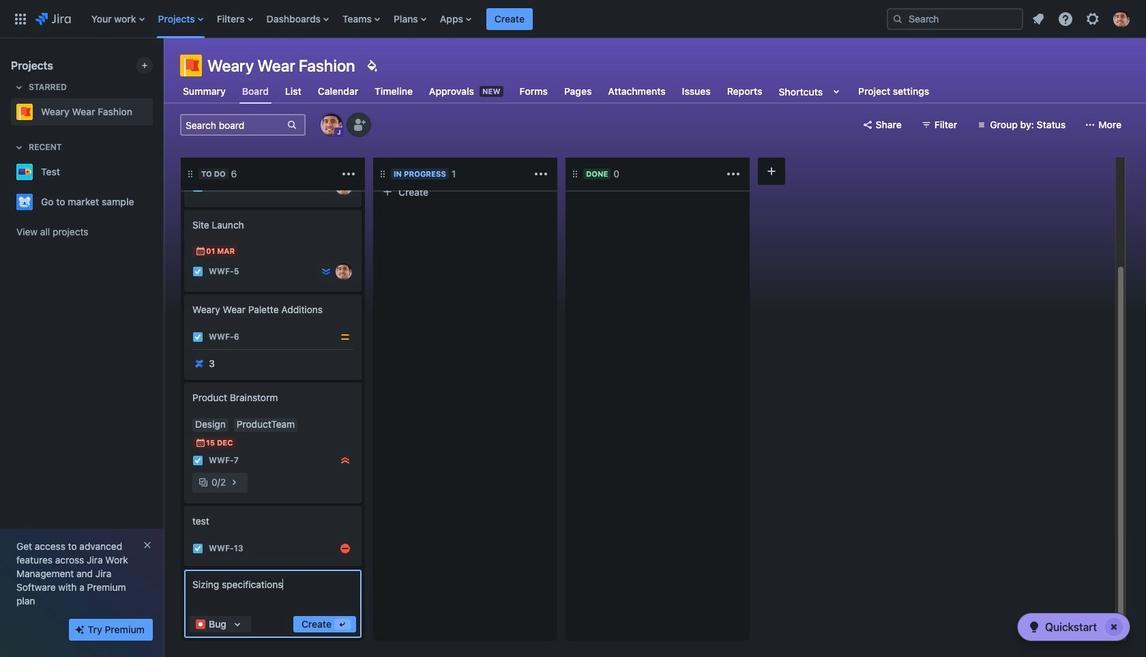 Task type: describe. For each thing, give the bounding box(es) containing it.
due date: 29 november 2023 image
[[195, 161, 206, 172]]

3 create image from the top
[[176, 373, 193, 390]]

1 task image from the top
[[193, 182, 203, 193]]

2 add to starred image from the top
[[149, 194, 165, 210]]

collapse starred projects image
[[11, 79, 27, 96]]

due date: 15 december 2023 image
[[195, 438, 206, 449]]

create project image
[[139, 60, 150, 71]]

help image
[[1058, 11, 1075, 27]]

highest image
[[513, 152, 524, 162]]

create column image
[[764, 163, 780, 180]]

check image
[[1027, 619, 1043, 636]]

settings image
[[1085, 11, 1102, 27]]

remove from starred image
[[149, 104, 165, 120]]

primary element
[[8, 0, 877, 38]]

james peterson image for lowest image
[[336, 264, 352, 280]]

dismiss quickstart image
[[1104, 616, 1126, 638]]

task image
[[385, 152, 396, 162]]

2 create image from the top
[[176, 285, 193, 302]]

close premium upgrade banner image
[[142, 540, 153, 551]]

What needs to be done? text field
[[190, 575, 356, 611]]

appswitcher icon image
[[12, 11, 29, 27]]

4 create image from the top
[[176, 497, 193, 513]]

collapse recent projects image
[[11, 139, 27, 156]]

1 add to starred image from the top
[[149, 164, 165, 180]]

2 column actions menu image from the left
[[726, 166, 742, 182]]

task image for bottom highest icon
[[193, 455, 203, 466]]

1 vertical spatial highest image
[[340, 455, 351, 466]]

lowest image
[[321, 266, 332, 277]]

your profile and settings image
[[1114, 11, 1131, 27]]

Search field
[[887, 8, 1024, 30]]



Task type: vqa. For each thing, say whether or not it's contained in the screenshot.
An arrow curved in a circular way on the button that refreshes the dashboard image
no



Task type: locate. For each thing, give the bounding box(es) containing it.
tab list
[[172, 79, 941, 104]]

2 task image from the top
[[193, 266, 203, 277]]

0 vertical spatial add to starred image
[[149, 164, 165, 180]]

due date: 29 november 2023 image
[[195, 161, 206, 172]]

jira image
[[35, 11, 71, 27], [35, 11, 71, 27]]

highest image
[[321, 182, 332, 193], [340, 455, 351, 466]]

james peterson image for left highest icon
[[336, 179, 352, 195]]

add people image
[[351, 117, 367, 133]]

sidebar navigation image
[[149, 55, 179, 82]]

create image
[[176, 201, 193, 217], [176, 285, 193, 302], [176, 373, 193, 390], [176, 497, 193, 513]]

notifications image
[[1031, 11, 1047, 27]]

due date: 15 december 2023 image
[[195, 438, 206, 449]]

show subtasks image
[[226, 474, 242, 491]]

james peterson image down add people image
[[336, 179, 352, 195]]

0 horizontal spatial highest image
[[321, 182, 332, 193]]

due date: 01 march 2024 image
[[195, 246, 206, 257], [195, 246, 206, 257]]

set project background image
[[364, 57, 380, 74]]

column actions menu image
[[533, 166, 550, 182], [726, 166, 742, 182]]

james peterson image
[[336, 179, 352, 195], [336, 264, 352, 280]]

1 james peterson image from the top
[[336, 179, 352, 195]]

2 james peterson image from the top
[[336, 264, 352, 280]]

1 horizontal spatial highest image
[[340, 455, 351, 466]]

task image for medium high image
[[193, 543, 203, 554]]

0 vertical spatial james peterson image
[[336, 179, 352, 195]]

list item
[[487, 0, 533, 38]]

column actions menu image
[[341, 166, 357, 182]]

1 vertical spatial james peterson image
[[336, 264, 352, 280]]

4 task image from the top
[[193, 455, 203, 466]]

1 create image from the top
[[176, 201, 193, 217]]

None search field
[[887, 8, 1024, 30]]

1 horizontal spatial list
[[1027, 6, 1139, 31]]

5 task image from the top
[[193, 543, 203, 554]]

1 horizontal spatial column actions menu image
[[726, 166, 742, 182]]

0 horizontal spatial list
[[84, 0, 877, 38]]

list
[[84, 0, 877, 38], [1027, 6, 1139, 31]]

1 vertical spatial add to starred image
[[149, 194, 165, 210]]

confluence image
[[194, 358, 205, 369], [194, 358, 205, 369]]

james peterson image right lowest image
[[336, 264, 352, 280]]

0 vertical spatial highest image
[[321, 182, 332, 193]]

1 column actions menu image from the left
[[533, 166, 550, 182]]

add to starred image
[[149, 164, 165, 180], [149, 194, 165, 210]]

Search board text field
[[182, 115, 285, 134]]

task image
[[193, 182, 203, 193], [193, 266, 203, 277], [193, 332, 203, 343], [193, 455, 203, 466], [193, 543, 203, 554]]

0 horizontal spatial column actions menu image
[[533, 166, 550, 182]]

search image
[[893, 13, 904, 24]]

task image for medium image
[[193, 332, 203, 343]]

medium high image
[[340, 543, 351, 554]]

medium image
[[340, 332, 351, 343]]

banner
[[0, 0, 1147, 38]]

3 task image from the top
[[193, 332, 203, 343]]



